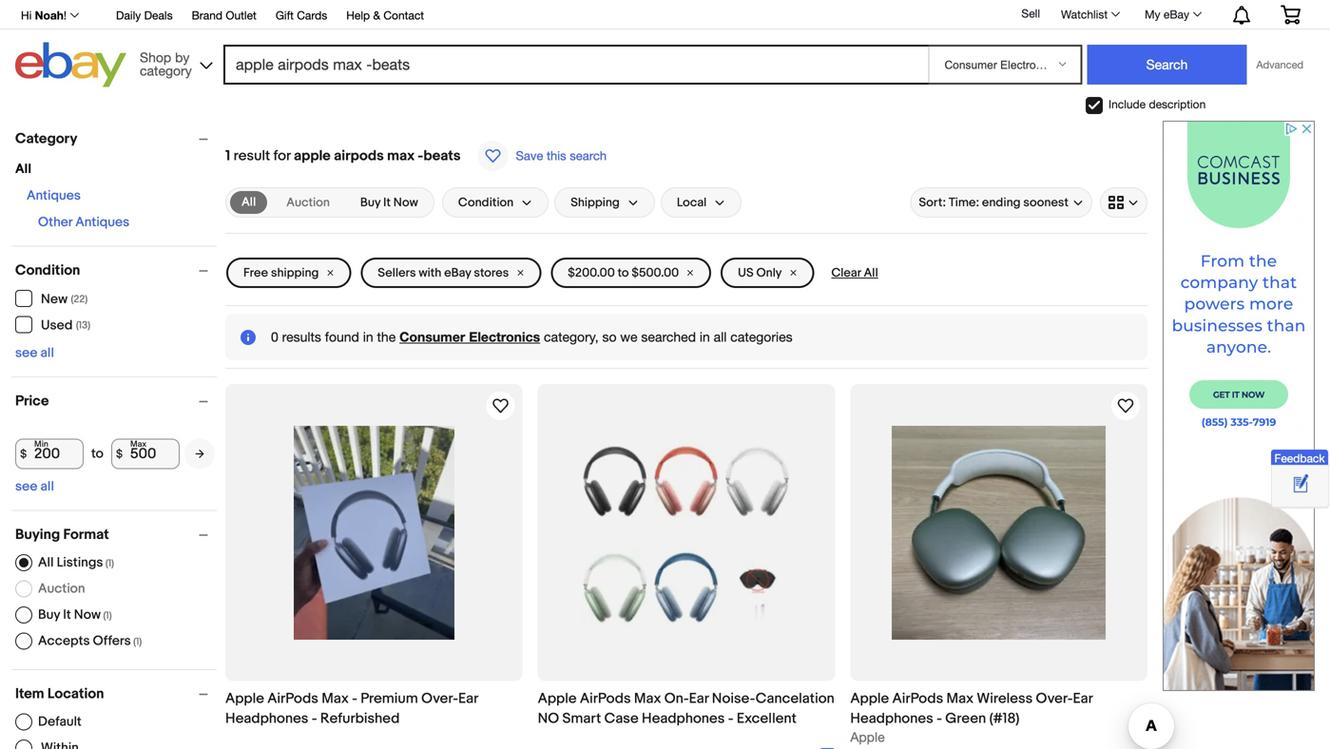 Task type: locate. For each thing, give the bounding box(es) containing it.
brand outlet link
[[192, 6, 257, 27]]

it up accepts
[[63, 607, 71, 623]]

0 vertical spatial (1)
[[105, 557, 114, 570]]

0 vertical spatial now
[[393, 195, 418, 210]]

headphones down on-
[[642, 710, 725, 728]]

0 horizontal spatial now
[[74, 607, 101, 623]]

0 vertical spatial see
[[15, 345, 37, 361]]

1 vertical spatial it
[[63, 607, 71, 623]]

see for condition
[[15, 345, 37, 361]]

0 vertical spatial auction
[[286, 195, 330, 210]]

advanced
[[1257, 58, 1304, 71]]

see all down minimum value $200 "text box"
[[15, 479, 54, 495]]

all right clear
[[864, 266, 878, 280]]

over- right wireless
[[1036, 690, 1073, 708]]

in
[[363, 329, 373, 345], [700, 329, 710, 345]]

to left maximum value $500 text field
[[91, 446, 104, 462]]

shop by category button
[[131, 42, 217, 83]]

main content
[[218, 121, 1155, 749]]

0 vertical spatial ebay
[[1164, 8, 1190, 21]]

max
[[387, 147, 415, 164]]

(1) inside accepts offers (1)
[[133, 636, 142, 648]]

1 vertical spatial see all
[[15, 479, 54, 495]]

all down minimum value $200 "text box"
[[40, 479, 54, 495]]

condition down beats
[[458, 195, 514, 210]]

1 horizontal spatial buy
[[360, 195, 381, 210]]

in left the
[[363, 329, 373, 345]]

3 airpods from the left
[[892, 690, 943, 708]]

apple inside apple airpods max - premium over-ear headphones - refurbished
[[225, 690, 264, 708]]

buy for buy it now (1)
[[38, 607, 60, 623]]

0 vertical spatial it
[[383, 195, 391, 210]]

2 $ from the left
[[116, 447, 123, 461]]

0 vertical spatial condition
[[458, 195, 514, 210]]

buy up accepts
[[38, 607, 60, 623]]

region containing 0 results found in the
[[225, 314, 1148, 360]]

region
[[225, 314, 1148, 360]]

max inside apple airpods max on-ear noise-cancelation no smart case headphones - excellent
[[634, 690, 661, 708]]

1 horizontal spatial ear
[[689, 690, 709, 708]]

see all down 'used'
[[15, 345, 54, 361]]

searched
[[641, 329, 696, 345]]

all link
[[230, 191, 267, 214]]

hi
[[21, 9, 32, 22]]

all left the categories
[[714, 329, 727, 345]]

auction down apple
[[286, 195, 330, 210]]

antiques up "other"
[[27, 188, 81, 204]]

1 horizontal spatial now
[[393, 195, 418, 210]]

0 horizontal spatial airpods
[[267, 690, 318, 708]]

(1)
[[105, 557, 114, 570], [103, 610, 112, 622], [133, 636, 142, 648]]

watchlist
[[1061, 8, 1108, 21]]

max for -
[[322, 690, 349, 708]]

max for on-
[[634, 690, 661, 708]]

by
[[175, 49, 190, 65]]

(#18)
[[989, 710, 1020, 728]]

cancelation
[[756, 690, 835, 708]]

airpods inside apple airpods max on-ear noise-cancelation no smart case headphones - excellent
[[580, 690, 631, 708]]

see for price
[[15, 479, 37, 495]]

auction up buy it now (1)
[[38, 581, 85, 597]]

ear left noise-
[[689, 690, 709, 708]]

main content containing 1
[[218, 121, 1155, 749]]

category,
[[544, 329, 599, 345]]

condition up new
[[15, 262, 80, 279]]

(1) right offers
[[133, 636, 142, 648]]

apple airpods max on-ear noise-cancelation no smart case headphones - excellent image
[[580, 426, 793, 640]]

1 horizontal spatial ebay
[[1164, 8, 1190, 21]]

accepts
[[38, 633, 90, 649]]

Maximum value $500 text field
[[111, 439, 180, 469]]

- inside apple airpods max on-ear noise-cancelation no smart case headphones - excellent
[[728, 710, 734, 728]]

see down minimum value $200 "text box"
[[15, 479, 37, 495]]

-
[[418, 147, 423, 164], [352, 690, 357, 708], [312, 710, 317, 728], [728, 710, 734, 728], [937, 710, 942, 728]]

0 horizontal spatial condition button
[[15, 262, 217, 279]]

1 result for apple airpods max -beats
[[225, 147, 461, 164]]

0 vertical spatial see all button
[[15, 345, 54, 361]]

2 horizontal spatial max
[[947, 690, 974, 708]]

1 vertical spatial to
[[91, 446, 104, 462]]

ear inside apple airpods max wireless over-ear headphones - green (#18) apple
[[1073, 690, 1093, 708]]

max
[[322, 690, 349, 708], [634, 690, 661, 708], [947, 690, 974, 708]]

auction inside main content
[[286, 195, 330, 210]]

now inside main content
[[393, 195, 418, 210]]

1 horizontal spatial it
[[383, 195, 391, 210]]

ear
[[458, 690, 478, 708], [689, 690, 709, 708], [1073, 690, 1093, 708]]

buy it now
[[360, 195, 418, 210]]

1 horizontal spatial condition
[[458, 195, 514, 210]]

3 ear from the left
[[1073, 690, 1093, 708]]

airpods inside apple airpods max - premium over-ear headphones - refurbished
[[267, 690, 318, 708]]

2 airpods from the left
[[580, 690, 631, 708]]

- left green
[[937, 710, 942, 728]]

free
[[243, 266, 268, 280]]

my ebay link
[[1134, 3, 1210, 26]]

None submit
[[1087, 45, 1247, 85]]

1 vertical spatial now
[[74, 607, 101, 623]]

see all button
[[15, 345, 54, 361], [15, 479, 54, 495]]

all
[[15, 161, 31, 177], [242, 195, 256, 210], [864, 266, 878, 280], [38, 555, 54, 571]]

ebay right my at the top of page
[[1164, 8, 1190, 21]]

max up green
[[947, 690, 974, 708]]

max inside apple airpods max - premium over-ear headphones - refurbished
[[322, 690, 349, 708]]

see all button down minimum value $200 "text box"
[[15, 479, 54, 495]]

see all for price
[[15, 479, 54, 495]]

sort: time: ending soonest
[[919, 195, 1069, 210]]

apple airpods max on-ear noise-cancelation no smart case headphones - excellent heading
[[538, 690, 835, 728]]

1 see all from the top
[[15, 345, 54, 361]]

1 horizontal spatial max
[[634, 690, 661, 708]]

0 vertical spatial see all
[[15, 345, 54, 361]]

apple for apple airpods max - premium over-ear headphones - refurbished
[[225, 690, 264, 708]]

0 vertical spatial all
[[714, 329, 727, 345]]

$ down price at the left of the page
[[20, 447, 27, 461]]

apple airpods max wireless over-ear headphones - green (#18) apple
[[850, 690, 1093, 745]]

sell link
[[1013, 7, 1049, 20]]

buy down airpods
[[360, 195, 381, 210]]

0 horizontal spatial over-
[[421, 690, 458, 708]]

1
[[225, 147, 230, 164]]

3 max from the left
[[947, 690, 974, 708]]

$200.00
[[568, 266, 615, 280]]

 (1) Items text field
[[131, 636, 142, 648]]

sellers with ebay stores
[[378, 266, 509, 280]]

now up accepts offers (1)
[[74, 607, 101, 623]]

beats
[[423, 147, 461, 164]]

all
[[714, 329, 727, 345], [40, 345, 54, 361], [40, 479, 54, 495]]

 (1) Items text field
[[103, 557, 114, 570]]

1 vertical spatial see all button
[[15, 479, 54, 495]]

(1) up offers
[[103, 610, 112, 622]]

to right $200.00
[[618, 266, 629, 280]]

0 horizontal spatial in
[[363, 329, 373, 345]]

2 vertical spatial (1)
[[133, 636, 142, 648]]

(1) for offers
[[133, 636, 142, 648]]

1 max from the left
[[322, 690, 349, 708]]

(1) inside buy it now (1)
[[103, 610, 112, 622]]

watch apple airpods max - premium over-ear headphones - refurbished image
[[489, 395, 512, 417]]

location
[[47, 686, 104, 703]]

2 horizontal spatial airpods
[[892, 690, 943, 708]]

0 horizontal spatial it
[[63, 607, 71, 623]]

max up refurbished
[[322, 690, 349, 708]]

headphones inside apple airpods max wireless over-ear headphones - green (#18) apple
[[850, 710, 933, 728]]

1 airpods from the left
[[267, 690, 318, 708]]

see
[[15, 345, 37, 361], [15, 479, 37, 495]]

1 vertical spatial condition
[[15, 262, 80, 279]]

1 vertical spatial see
[[15, 479, 37, 495]]

antiques right "other"
[[75, 214, 129, 231]]

$ for minimum value $200 "text box"
[[20, 447, 27, 461]]

it for buy it now (1)
[[63, 607, 71, 623]]

0 horizontal spatial auction
[[38, 581, 85, 597]]

- down noise-
[[728, 710, 734, 728]]

All selected text field
[[242, 194, 256, 211]]

it down "max"
[[383, 195, 391, 210]]

it for buy it now
[[383, 195, 391, 210]]

1 horizontal spatial airpods
[[580, 690, 631, 708]]

2 see all from the top
[[15, 479, 54, 495]]

category
[[140, 63, 192, 78]]

0 horizontal spatial max
[[322, 690, 349, 708]]

2 see from the top
[[15, 479, 37, 495]]

max left on-
[[634, 690, 661, 708]]

category
[[15, 130, 77, 147]]

save this search button
[[472, 140, 612, 172]]

headphones
[[225, 710, 308, 728], [642, 710, 725, 728], [850, 710, 933, 728]]

listing options selector. gallery view selected. image
[[1109, 195, 1139, 210]]

contact
[[384, 9, 424, 22]]

clear all
[[831, 266, 878, 280]]

2 vertical spatial all
[[40, 479, 54, 495]]

1 horizontal spatial to
[[618, 266, 629, 280]]

it inside main content
[[383, 195, 391, 210]]

now down "max"
[[393, 195, 418, 210]]

2 horizontal spatial headphones
[[850, 710, 933, 728]]

headphones left refurbished
[[225, 710, 308, 728]]

 (1) Items text field
[[101, 610, 112, 622]]

(22)
[[71, 293, 88, 306]]

1 ear from the left
[[458, 690, 478, 708]]

us
[[738, 266, 754, 280]]

see all button down 'used'
[[15, 345, 54, 361]]

clear
[[831, 266, 861, 280]]

$ down price dropdown button
[[116, 447, 123, 461]]

save this search
[[516, 148, 607, 163]]

see all button for condition
[[15, 345, 54, 361]]

0 horizontal spatial buy
[[38, 607, 60, 623]]

time:
[[949, 195, 979, 210]]

(1) down buying format dropdown button
[[105, 557, 114, 570]]

sort: time: ending soonest button
[[910, 187, 1093, 218]]

0 vertical spatial buy
[[360, 195, 381, 210]]

$ for maximum value $500 text field
[[116, 447, 123, 461]]

cards
[[297, 9, 327, 22]]

0 horizontal spatial headphones
[[225, 710, 308, 728]]

soonest
[[1024, 195, 1069, 210]]

ear right wireless
[[1073, 690, 1093, 708]]

1 vertical spatial buy
[[38, 607, 60, 623]]

condition button up (22)
[[15, 262, 217, 279]]

buy
[[360, 195, 381, 210], [38, 607, 60, 623]]

2 headphones from the left
[[642, 710, 725, 728]]

1 horizontal spatial headphones
[[642, 710, 725, 728]]

it
[[383, 195, 391, 210], [63, 607, 71, 623]]

condition button down the save at the left
[[442, 187, 549, 218]]

over- right premium
[[421, 690, 458, 708]]

now for buy it now
[[393, 195, 418, 210]]

0 horizontal spatial ear
[[458, 690, 478, 708]]

2 max from the left
[[634, 690, 661, 708]]

1 $ from the left
[[20, 447, 27, 461]]

ear inside apple airpods max on-ear noise-cancelation no smart case headphones - excellent
[[689, 690, 709, 708]]

1 vertical spatial condition button
[[15, 262, 217, 279]]

1 horizontal spatial in
[[700, 329, 710, 345]]

categories
[[731, 329, 793, 345]]

1 horizontal spatial auction
[[286, 195, 330, 210]]

see up price at the left of the page
[[15, 345, 37, 361]]

all down 'used'
[[40, 345, 54, 361]]

see all
[[15, 345, 54, 361], [15, 479, 54, 495]]

1 horizontal spatial over-
[[1036, 690, 1073, 708]]

1 over- from the left
[[421, 690, 458, 708]]

apple inside apple airpods max on-ear noise-cancelation no smart case headphones - excellent
[[538, 690, 577, 708]]

ebay right with
[[444, 266, 471, 280]]

1 see all button from the top
[[15, 345, 54, 361]]

0 vertical spatial to
[[618, 266, 629, 280]]

3 headphones from the left
[[850, 710, 933, 728]]

2 over- from the left
[[1036, 690, 1073, 708]]

condition inside dropdown button
[[458, 195, 514, 210]]

new (22)
[[41, 291, 88, 308]]

0 results found in the consumer electronics category, so we searched in all categories
[[271, 329, 793, 345]]

1 vertical spatial ebay
[[444, 266, 471, 280]]

2 see all button from the top
[[15, 479, 54, 495]]

2 in from the left
[[700, 329, 710, 345]]

with
[[419, 266, 442, 280]]

electronics
[[469, 329, 540, 345]]

1 vertical spatial all
[[40, 345, 54, 361]]

max inside apple airpods max wireless over-ear headphones - green (#18) apple
[[947, 690, 974, 708]]

new
[[41, 291, 68, 308]]

auction
[[286, 195, 330, 210], [38, 581, 85, 597]]

0 horizontal spatial $
[[20, 447, 27, 461]]

shipping
[[571, 195, 620, 210]]

1 vertical spatial (1)
[[103, 610, 112, 622]]

2 ear from the left
[[689, 690, 709, 708]]

results
[[282, 329, 321, 345]]

airpods inside apple airpods max wireless over-ear headphones - green (#18) apple
[[892, 690, 943, 708]]

airpods
[[267, 690, 318, 708], [580, 690, 631, 708], [892, 690, 943, 708]]

all for condition
[[40, 345, 54, 361]]

help
[[346, 9, 370, 22]]

in right searched on the top of the page
[[700, 329, 710, 345]]

2 horizontal spatial ear
[[1073, 690, 1093, 708]]

headphones left green
[[850, 710, 933, 728]]

apple airpods max - premium over-ear headphones - refurbished heading
[[225, 690, 478, 728]]

condition
[[458, 195, 514, 210], [15, 262, 80, 279]]

feedback
[[1275, 451, 1325, 465]]

include
[[1109, 98, 1146, 111]]

1 see from the top
[[15, 345, 37, 361]]

(1) inside all listings (1)
[[105, 557, 114, 570]]

0 horizontal spatial condition
[[15, 262, 80, 279]]

ear right premium
[[458, 690, 478, 708]]

- up refurbished
[[352, 690, 357, 708]]

all listings (1)
[[38, 555, 114, 571]]

to inside main content
[[618, 266, 629, 280]]

1 headphones from the left
[[225, 710, 308, 728]]

0 vertical spatial condition button
[[442, 187, 549, 218]]

all down category
[[15, 161, 31, 177]]

default link
[[15, 714, 82, 731]]

my ebay
[[1145, 8, 1190, 21]]

1 horizontal spatial $
[[116, 447, 123, 461]]

us only
[[738, 266, 782, 280]]

apple
[[294, 147, 331, 164]]

ending
[[982, 195, 1021, 210]]



Task type: describe. For each thing, give the bounding box(es) containing it.
accepts offers (1)
[[38, 633, 142, 649]]

all down result
[[242, 195, 256, 210]]

see all button for price
[[15, 479, 54, 495]]

brand outlet
[[192, 9, 257, 22]]

shipping
[[271, 266, 319, 280]]

daily deals
[[116, 9, 173, 22]]

price
[[15, 393, 49, 410]]

consumer electronics link
[[399, 329, 540, 345]]

deals
[[144, 9, 173, 22]]

apple airpods max wireless over-ear headphones - green (#18) heading
[[850, 690, 1093, 728]]

- right "max"
[[418, 147, 423, 164]]

smart
[[562, 710, 601, 728]]

1 vertical spatial auction
[[38, 581, 85, 597]]

we
[[620, 329, 638, 345]]

account navigation
[[10, 0, 1315, 29]]

free shipping
[[243, 266, 319, 280]]

!
[[64, 9, 67, 22]]

airpods
[[334, 147, 384, 164]]

sellers with ebay stores link
[[361, 258, 541, 288]]

over- inside apple airpods max - premium over-ear headphones - refurbished
[[421, 690, 458, 708]]

Search for anything text field
[[226, 47, 925, 83]]

all for price
[[40, 479, 54, 495]]

buying format
[[15, 526, 109, 543]]

shop by category banner
[[10, 0, 1315, 92]]

format
[[63, 526, 109, 543]]

daily deals link
[[116, 6, 173, 27]]

save
[[516, 148, 543, 163]]

apple airpods max - premium over-ear headphones - refurbished image
[[294, 426, 454, 640]]

$500.00
[[632, 266, 679, 280]]

apple airpods max on-ear noise-cancelation no smart case headphones - excellent link
[[538, 689, 835, 729]]

free shipping link
[[226, 258, 351, 288]]

other antiques link
[[38, 214, 129, 231]]

outlet
[[226, 9, 257, 22]]

noise-
[[712, 690, 756, 708]]

$200.00 to $500.00 link
[[551, 258, 711, 288]]

airpods for green
[[892, 690, 943, 708]]

apple airpods max - premium over-ear headphones - refurbished link
[[225, 689, 523, 729]]

clear all link
[[824, 258, 886, 288]]

watch apple airpods max wireless over-ear headphones - green (#18) image
[[1114, 395, 1137, 417]]

advanced link
[[1247, 46, 1313, 84]]

apple for apple airpods max wireless over-ear headphones - green (#18) apple
[[850, 690, 889, 708]]

ear inside apple airpods max - premium over-ear headphones - refurbished
[[458, 690, 478, 708]]

premium
[[361, 690, 418, 708]]

item location button
[[15, 686, 217, 703]]

0 vertical spatial antiques
[[27, 188, 81, 204]]

antiques link
[[27, 188, 81, 204]]

daily
[[116, 9, 141, 22]]

apple airpods max wireless over-ear headphones - green (#18) image
[[892, 426, 1106, 640]]

0 horizontal spatial to
[[91, 446, 104, 462]]

hi noah !
[[21, 9, 67, 22]]

all down buying
[[38, 555, 54, 571]]

consumer
[[399, 329, 465, 345]]

used (13)
[[41, 318, 90, 334]]

auction link
[[275, 191, 341, 214]]

my
[[1145, 8, 1161, 21]]

sellers
[[378, 266, 416, 280]]

all inside 'region'
[[714, 329, 727, 345]]

apple airpods max - premium over-ear headphones - refurbished
[[225, 690, 478, 728]]

airpods for smart
[[580, 690, 631, 708]]

description
[[1149, 98, 1206, 111]]

max for wireless
[[947, 690, 974, 708]]

buy it now link
[[349, 191, 430, 214]]

apple for apple airpods max on-ear noise-cancelation no smart case headphones - excellent
[[538, 690, 577, 708]]

sort:
[[919, 195, 946, 210]]

now for buy it now (1)
[[74, 607, 101, 623]]

headphones inside apple airpods max on-ear noise-cancelation no smart case headphones - excellent
[[642, 710, 725, 728]]

1 in from the left
[[363, 329, 373, 345]]

default
[[38, 714, 82, 730]]

used
[[41, 318, 73, 334]]

shipping button
[[555, 187, 655, 218]]

local
[[677, 195, 707, 210]]

other
[[38, 214, 72, 231]]

listings
[[57, 555, 103, 571]]

1 horizontal spatial condition button
[[442, 187, 549, 218]]

apple airpods max on-ear noise-cancelation no smart case headphones - excellent
[[538, 690, 835, 728]]

advertisement region
[[1163, 121, 1315, 691]]

only
[[756, 266, 782, 280]]

this
[[547, 148, 566, 163]]

Minimum value $200 text field
[[15, 439, 84, 469]]

- left refurbished
[[312, 710, 317, 728]]

airpods for -
[[267, 690, 318, 708]]

us only link
[[721, 258, 814, 288]]

on-
[[664, 690, 689, 708]]

buy for buy it now
[[360, 195, 381, 210]]

stores
[[474, 266, 509, 280]]

ebay inside account navigation
[[1164, 8, 1190, 21]]

apple airpods max wireless over-ear headphones - green (#18) link
[[850, 689, 1148, 729]]

shop by category
[[140, 49, 192, 78]]

1 vertical spatial antiques
[[75, 214, 129, 231]]

over- inside apple airpods max wireless over-ear headphones - green (#18) apple
[[1036, 690, 1073, 708]]

buying format button
[[15, 526, 217, 543]]

noah
[[35, 9, 64, 22]]

your shopping cart image
[[1280, 5, 1302, 24]]

headphones inside apple airpods max - premium over-ear headphones - refurbished
[[225, 710, 308, 728]]

for
[[273, 147, 291, 164]]

0 horizontal spatial ebay
[[444, 266, 471, 280]]

gift cards
[[276, 9, 327, 22]]

item location
[[15, 686, 104, 703]]

watchlist link
[[1051, 3, 1129, 26]]

- inside apple airpods max wireless over-ear headphones - green (#18) apple
[[937, 710, 942, 728]]

none submit inside shop by category "banner"
[[1087, 45, 1247, 85]]

category button
[[15, 130, 217, 147]]

include description
[[1109, 98, 1206, 111]]

buying
[[15, 526, 60, 543]]

offers
[[93, 633, 131, 649]]

shop
[[140, 49, 171, 65]]

green
[[945, 710, 986, 728]]

(1) for listings
[[105, 557, 114, 570]]

see all for condition
[[15, 345, 54, 361]]

the
[[377, 329, 396, 345]]

buy it now (1)
[[38, 607, 112, 623]]



Task type: vqa. For each thing, say whether or not it's contained in the screenshot.
revisions
no



